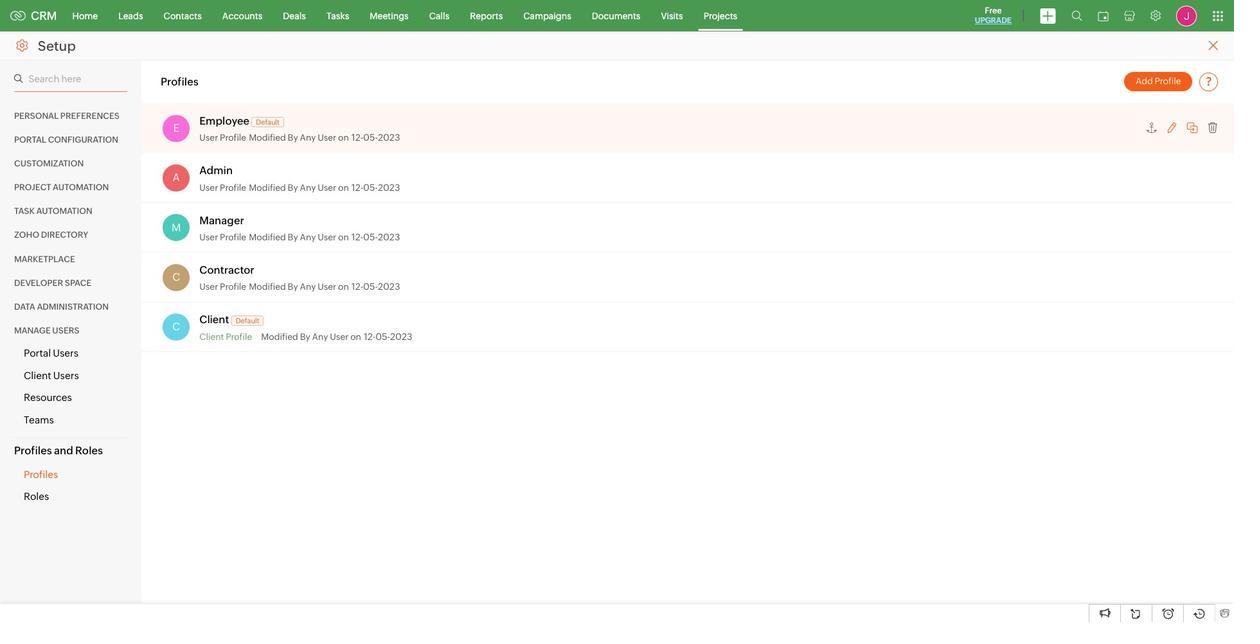 Task type: vqa. For each thing, say whether or not it's contained in the screenshot.
field
no



Task type: locate. For each thing, give the bounding box(es) containing it.
profile element
[[1169, 0, 1205, 31]]

meetings link
[[360, 0, 419, 31]]

reports link
[[460, 0, 513, 31]]

search element
[[1064, 0, 1091, 32]]

campaigns
[[524, 11, 572, 21]]

reports
[[470, 11, 503, 21]]

free
[[985, 6, 1002, 15]]

create menu image
[[1040, 8, 1056, 23]]

projects link
[[694, 0, 748, 31]]

search image
[[1072, 10, 1083, 21]]

profile image
[[1177, 5, 1197, 26]]

documents
[[592, 11, 641, 21]]

free upgrade
[[975, 6, 1012, 25]]

crm
[[31, 9, 57, 23]]

deals
[[283, 11, 306, 21]]

visits
[[661, 11, 683, 21]]

contacts link
[[153, 0, 212, 31]]

campaigns link
[[513, 0, 582, 31]]

contacts
[[164, 11, 202, 21]]

meetings
[[370, 11, 409, 21]]

accounts link
[[212, 0, 273, 31]]

upgrade
[[975, 16, 1012, 25]]



Task type: describe. For each thing, give the bounding box(es) containing it.
crm link
[[10, 9, 57, 23]]

documents link
[[582, 0, 651, 31]]

calls
[[429, 11, 450, 21]]

calendar image
[[1098, 11, 1109, 21]]

leads link
[[108, 0, 153, 31]]

leads
[[118, 11, 143, 21]]

visits link
[[651, 0, 694, 31]]

create menu element
[[1033, 0, 1064, 31]]

projects
[[704, 11, 738, 21]]

tasks
[[327, 11, 349, 21]]

home
[[72, 11, 98, 21]]

accounts
[[222, 11, 263, 21]]

deals link
[[273, 0, 316, 31]]

tasks link
[[316, 0, 360, 31]]

home link
[[62, 0, 108, 31]]

calls link
[[419, 0, 460, 31]]



